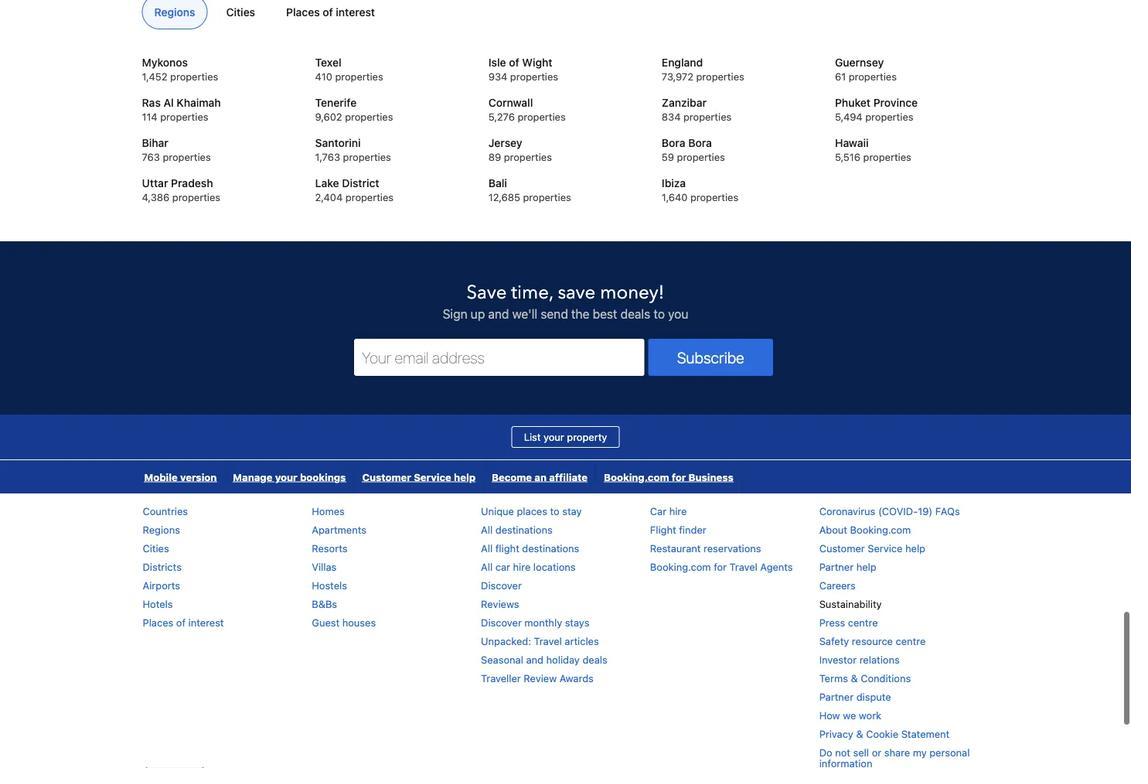 Task type: describe. For each thing, give the bounding box(es) containing it.
1,640
[[662, 191, 688, 203]]

jersey link
[[489, 135, 643, 151]]

deals inside save time, save money! sign up and we'll send the best deals to you
[[621, 307, 651, 321]]

statement
[[902, 728, 950, 740]]

customer service help link for partner help
[[820, 543, 926, 554]]

1 all from the top
[[481, 524, 493, 536]]

press centre link
[[820, 617, 879, 629]]

tab list containing regions
[[136, 0, 990, 30]]

how we work link
[[820, 710, 882, 721]]

89
[[489, 151, 502, 163]]

interest inside button
[[336, 6, 375, 18]]

cities inside countries regions cities districts airports hotels places of interest
[[143, 543, 169, 554]]

england link
[[662, 55, 817, 70]]

flight finder link
[[651, 524, 707, 536]]

zanzibar
[[662, 96, 707, 109]]

bookings
[[300, 471, 346, 483]]

properties inside lake district 2,404 properties
[[346, 191, 394, 203]]

410
[[315, 71, 333, 82]]

2 partner from the top
[[820, 691, 854, 703]]

careers
[[820, 580, 856, 591]]

save
[[467, 280, 507, 305]]

discover link
[[481, 580, 522, 591]]

3 all from the top
[[481, 561, 493, 573]]

2 all from the top
[[481, 543, 493, 554]]

version
[[180, 471, 217, 483]]

hotels
[[143, 598, 173, 610]]

you
[[669, 307, 689, 321]]

2 vertical spatial help
[[857, 561, 877, 573]]

sustainability
[[820, 598, 882, 610]]

agents
[[761, 561, 794, 573]]

1 vertical spatial &
[[857, 728, 864, 740]]

homes apartments resorts villas hostels b&bs guest houses
[[312, 506, 376, 629]]

santorini 1,763 properties
[[315, 136, 391, 163]]

all flight destinations link
[[481, 543, 580, 554]]

traveller review awards link
[[481, 673, 594, 684]]

best
[[593, 307, 618, 321]]

regions inside button
[[154, 6, 195, 18]]

properties inside ibiza 1,640 properties
[[691, 191, 739, 203]]

save time, save money! footer
[[0, 241, 1132, 768]]

regions link
[[143, 524, 180, 536]]

about
[[820, 524, 848, 536]]

my
[[914, 747, 927, 759]]

cornwall 5,276 properties
[[489, 96, 566, 123]]

villas
[[312, 561, 337, 573]]

share
[[885, 747, 911, 759]]

guernsey 61 properties
[[836, 56, 897, 82]]

list your property
[[524, 431, 608, 443]]

properties inside ras al khaimah 114 properties
[[160, 111, 209, 123]]

0 vertical spatial booking.com
[[604, 471, 670, 483]]

flight
[[496, 543, 520, 554]]

terms
[[820, 673, 849, 684]]

5,494
[[836, 111, 863, 123]]

deals inside unique places to stay all destinations all flight destinations all car hire locations discover reviews discover monthly stays unpacked: travel articles seasonal and holiday deals traveller review awards
[[583, 654, 608, 666]]

2,404
[[315, 191, 343, 203]]

tenerife link
[[315, 95, 470, 111]]

save time, save money! sign up and we'll send the best deals to you
[[443, 280, 689, 321]]

holiday
[[547, 654, 580, 666]]

properties inside uttar pradesh 4,386 properties
[[172, 191, 221, 203]]

booking.com for business link
[[597, 460, 742, 494]]

ibiza link
[[662, 176, 817, 191]]

places inside countries regions cities districts airports hotels places of interest
[[143, 617, 174, 629]]

your for manage
[[275, 471, 298, 483]]

car
[[651, 506, 667, 517]]

all destinations link
[[481, 524, 553, 536]]

subscribe button
[[649, 339, 774, 376]]

do
[[820, 747, 833, 759]]

2 horizontal spatial help
[[906, 543, 926, 554]]

jersey 89 properties
[[489, 136, 552, 163]]

manage
[[233, 471, 273, 483]]

investor
[[820, 654, 857, 666]]

ibiza 1,640 properties
[[662, 177, 739, 203]]

isle of wight 934 properties
[[489, 56, 559, 82]]

texel
[[315, 56, 342, 69]]

cookie
[[867, 728, 899, 740]]

service inside coronavirus (covid-19) faqs about booking.com customer service help partner help careers sustainability press centre safety resource centre investor relations terms & conditions partner dispute how we work privacy & cookie statement do not sell or share my personal information
[[868, 543, 903, 554]]

1 vertical spatial centre
[[896, 636, 926, 647]]

properties inside "hawaii 5,516 properties"
[[864, 151, 912, 163]]

houses
[[343, 617, 376, 629]]

of inside countries regions cities districts airports hotels places of interest
[[176, 617, 186, 629]]

1 bora from the left
[[662, 136, 686, 149]]

finder
[[680, 524, 707, 536]]

partner dispute link
[[820, 691, 892, 703]]

dispute
[[857, 691, 892, 703]]

properties inside the tenerife 9,602 properties
[[345, 111, 393, 123]]

phuket province 5,494 properties
[[836, 96, 919, 123]]

properties inside isle of wight 934 properties
[[511, 71, 559, 82]]

work
[[859, 710, 882, 721]]

do not sell or share my personal information link
[[820, 747, 971, 768]]

properties inside bali 12,685 properties
[[523, 191, 572, 203]]

the
[[572, 307, 590, 321]]

navigation inside "save time, save money!" "footer"
[[137, 460, 743, 494]]

0 vertical spatial help
[[454, 471, 476, 483]]

jersey
[[489, 136, 523, 149]]

cities inside button
[[226, 6, 255, 18]]

places inside button
[[286, 6, 320, 18]]

73,972
[[662, 71, 694, 82]]

resorts link
[[312, 543, 348, 554]]

traveller
[[481, 673, 521, 684]]

bihar
[[142, 136, 169, 149]]

villas link
[[312, 561, 337, 573]]

unique
[[481, 506, 514, 517]]

we'll
[[513, 307, 538, 321]]

homes
[[312, 506, 345, 517]]

seasonal
[[481, 654, 524, 666]]

properties inside zanzibar 834 properties
[[684, 111, 732, 123]]

guest houses link
[[312, 617, 376, 629]]

reviews link
[[481, 598, 520, 610]]

apartments
[[312, 524, 367, 536]]

regions inside countries regions cities districts airports hotels places of interest
[[143, 524, 180, 536]]

properties inside phuket province 5,494 properties
[[866, 111, 914, 123]]

information
[[820, 758, 873, 768]]

to inside unique places to stay all destinations all flight destinations all car hire locations discover reviews discover monthly stays unpacked: travel articles seasonal and holiday deals traveller review awards
[[551, 506, 560, 517]]

2 bora from the left
[[689, 136, 713, 149]]

resorts
[[312, 543, 348, 554]]

mykonos link
[[142, 55, 296, 70]]

to inside save time, save money! sign up and we'll send the best deals to you
[[654, 307, 665, 321]]

of for interest
[[323, 6, 333, 18]]

properties inside the "guernsey 61 properties"
[[849, 71, 897, 82]]

places of interest link
[[143, 617, 224, 629]]

booking.com for travel agents link
[[651, 561, 794, 573]]

car hire link
[[651, 506, 687, 517]]

1 discover from the top
[[481, 580, 522, 591]]

property
[[567, 431, 608, 443]]

0 vertical spatial destinations
[[496, 524, 553, 536]]

coronavirus
[[820, 506, 876, 517]]

1 partner from the top
[[820, 561, 854, 573]]

we
[[843, 710, 857, 721]]

customer service help
[[362, 471, 476, 483]]



Task type: locate. For each thing, give the bounding box(es) containing it.
properties down "province"
[[866, 111, 914, 123]]

mobile version
[[144, 471, 217, 483]]

travel inside the car hire flight finder restaurant reservations booking.com for travel agents
[[730, 561, 758, 573]]

0 vertical spatial your
[[544, 431, 565, 443]]

for
[[672, 471, 687, 483], [714, 561, 727, 573]]

phuket province link
[[836, 95, 990, 111]]

car
[[496, 561, 511, 573]]

1 vertical spatial to
[[551, 506, 560, 517]]

districts
[[143, 561, 182, 573]]

isle
[[489, 56, 506, 69]]

1 horizontal spatial cities
[[226, 6, 255, 18]]

1 vertical spatial hire
[[513, 561, 531, 573]]

0 vertical spatial service
[[414, 471, 452, 483]]

1 horizontal spatial and
[[526, 654, 544, 666]]

of down airports
[[176, 617, 186, 629]]

1 vertical spatial travel
[[534, 636, 562, 647]]

0 vertical spatial of
[[323, 6, 333, 18]]

1 vertical spatial interest
[[189, 617, 224, 629]]

hire inside the car hire flight finder restaurant reservations booking.com for travel agents
[[670, 506, 687, 517]]

0 horizontal spatial help
[[454, 471, 476, 483]]

your right manage
[[275, 471, 298, 483]]

places down hotels
[[143, 617, 174, 629]]

lake
[[315, 177, 339, 189]]

0 vertical spatial regions
[[154, 6, 195, 18]]

to left you
[[654, 307, 665, 321]]

zanzibar link
[[662, 95, 817, 111]]

0 horizontal spatial centre
[[849, 617, 879, 629]]

of inside button
[[323, 6, 333, 18]]

and right up
[[489, 307, 509, 321]]

booking.com down 'restaurant'
[[651, 561, 712, 573]]

1 horizontal spatial centre
[[896, 636, 926, 647]]

for inside the car hire flight finder restaurant reservations booking.com for travel agents
[[714, 561, 727, 573]]

airports
[[143, 580, 180, 591]]

travel inside unique places to stay all destinations all flight destinations all car hire locations discover reviews discover monthly stays unpacked: travel articles seasonal and holiday deals traveller review awards
[[534, 636, 562, 647]]

car hire flight finder restaurant reservations booking.com for travel agents
[[651, 506, 794, 573]]

0 vertical spatial interest
[[336, 6, 375, 18]]

conditions
[[861, 673, 912, 684]]

1 horizontal spatial interest
[[336, 6, 375, 18]]

booking.com
[[604, 471, 670, 483], [851, 524, 912, 536], [651, 561, 712, 573]]

properties up 'district' at the top left
[[343, 151, 391, 163]]

properties down cornwall link
[[518, 111, 566, 123]]

and up traveller review awards link
[[526, 654, 544, 666]]

763
[[142, 151, 160, 163]]

0 vertical spatial travel
[[730, 561, 758, 573]]

1 horizontal spatial for
[[714, 561, 727, 573]]

2 vertical spatial booking.com
[[651, 561, 712, 573]]

pradesh
[[171, 177, 213, 189]]

up
[[471, 307, 485, 321]]

bali
[[489, 177, 507, 189]]

cities down regions link
[[143, 543, 169, 554]]

hawaii
[[836, 136, 869, 149]]

0 horizontal spatial deals
[[583, 654, 608, 666]]

deals
[[621, 307, 651, 321], [583, 654, 608, 666]]

properties down the wight
[[511, 71, 559, 82]]

discover down 'reviews'
[[481, 617, 522, 629]]

countries
[[143, 506, 188, 517]]

save
[[558, 280, 596, 305]]

articles
[[565, 636, 599, 647]]

customer service help link for become an affiliate
[[355, 460, 484, 494]]

1 horizontal spatial to
[[654, 307, 665, 321]]

for left "business"
[[672, 471, 687, 483]]

customer
[[362, 471, 412, 483], [820, 543, 866, 554]]

travel up seasonal and holiday deals link
[[534, 636, 562, 647]]

customer up partner help link
[[820, 543, 866, 554]]

properties down khaimah
[[160, 111, 209, 123]]

places
[[517, 506, 548, 517]]

all left flight
[[481, 543, 493, 554]]

1 vertical spatial discover
[[481, 617, 522, 629]]

hire inside unique places to stay all destinations all flight destinations all car hire locations discover reviews discover monthly stays unpacked: travel articles seasonal and holiday deals traveller review awards
[[513, 561, 531, 573]]

19)
[[919, 506, 933, 517]]

properties down ibiza link
[[691, 191, 739, 203]]

navigation containing mobile version
[[137, 460, 743, 494]]

awards
[[560, 673, 594, 684]]

0 vertical spatial partner
[[820, 561, 854, 573]]

1 horizontal spatial your
[[544, 431, 565, 443]]

0 horizontal spatial hire
[[513, 561, 531, 573]]

unique places to stay link
[[481, 506, 582, 517]]

0 horizontal spatial your
[[275, 471, 298, 483]]

uttar pradesh 4,386 properties
[[142, 177, 221, 203]]

safety resource centre link
[[820, 636, 926, 647]]

khaimah
[[177, 96, 221, 109]]

travel down reservations
[[730, 561, 758, 573]]

interest inside countries regions cities districts airports hotels places of interest
[[189, 617, 224, 629]]

unpacked:
[[481, 636, 532, 647]]

& up partner dispute link at the right bottom of the page
[[851, 673, 859, 684]]

to left 'stay'
[[551, 506, 560, 517]]

0 horizontal spatial of
[[176, 617, 186, 629]]

0 vertical spatial cities
[[226, 6, 255, 18]]

bora up 59
[[662, 136, 686, 149]]

become an affiliate
[[492, 471, 588, 483]]

sign
[[443, 307, 468, 321]]

1 vertical spatial cities
[[143, 543, 169, 554]]

privacy & cookie statement link
[[820, 728, 950, 740]]

0 vertical spatial centre
[[849, 617, 879, 629]]

and inside save time, save money! sign up and we'll send the best deals to you
[[489, 307, 509, 321]]

properties up ibiza 1,640 properties
[[677, 151, 726, 163]]

properties down 'bali' "link"
[[523, 191, 572, 203]]

discover up 'reviews'
[[481, 580, 522, 591]]

properties inside mykonos 1,452 properties
[[170, 71, 218, 82]]

1 vertical spatial help
[[906, 543, 926, 554]]

booking.com up car
[[604, 471, 670, 483]]

1 vertical spatial all
[[481, 543, 493, 554]]

0 vertical spatial hire
[[670, 506, 687, 517]]

1 horizontal spatial service
[[868, 543, 903, 554]]

of
[[323, 6, 333, 18], [509, 56, 520, 69], [176, 617, 186, 629]]

1 vertical spatial customer
[[820, 543, 866, 554]]

properties inside texel 410 properties
[[335, 71, 383, 82]]

list your property link
[[512, 426, 620, 448]]

hostels link
[[312, 580, 347, 591]]

all left "car"
[[481, 561, 493, 573]]

bora down zanzibar 834 properties at the top
[[689, 136, 713, 149]]

1 horizontal spatial hire
[[670, 506, 687, 517]]

1 horizontal spatial help
[[857, 561, 877, 573]]

59
[[662, 151, 675, 163]]

hire
[[670, 506, 687, 517], [513, 561, 531, 573]]

properties inside the jersey 89 properties
[[504, 151, 552, 163]]

properties inside santorini 1,763 properties
[[343, 151, 391, 163]]

2 vertical spatial all
[[481, 561, 493, 573]]

unpacked: travel articles link
[[481, 636, 599, 647]]

1 horizontal spatial of
[[323, 6, 333, 18]]

properties down the zanzibar
[[684, 111, 732, 123]]

stays
[[565, 617, 590, 629]]

1 horizontal spatial deals
[[621, 307, 651, 321]]

become an affiliate link
[[484, 460, 596, 494]]

your inside "link"
[[275, 471, 298, 483]]

0 vertical spatial customer service help link
[[355, 460, 484, 494]]

properties down guernsey at right
[[849, 71, 897, 82]]

how
[[820, 710, 841, 721]]

of up texel
[[323, 6, 333, 18]]

cities up mykonos link
[[226, 6, 255, 18]]

customer right bookings
[[362, 471, 412, 483]]

1 vertical spatial of
[[509, 56, 520, 69]]

deals down money!
[[621, 307, 651, 321]]

partner down terms at the bottom right of the page
[[820, 691, 854, 703]]

0 vertical spatial deals
[[621, 307, 651, 321]]

of inside isle of wight 934 properties
[[509, 56, 520, 69]]

regions up mykonos at left top
[[154, 6, 195, 18]]

0 vertical spatial customer
[[362, 471, 412, 483]]

list
[[524, 431, 541, 443]]

1 horizontal spatial customer
[[820, 543, 866, 554]]

hire up flight finder link
[[670, 506, 687, 517]]

bora bora 59 properties
[[662, 136, 726, 163]]

mobile version link
[[137, 460, 225, 494]]

1 vertical spatial places
[[143, 617, 174, 629]]

places of interest button
[[274, 0, 388, 29]]

service
[[414, 471, 452, 483], [868, 543, 903, 554]]

5,276
[[489, 111, 515, 123]]

0 horizontal spatial service
[[414, 471, 452, 483]]

homes link
[[312, 506, 345, 517]]

0 horizontal spatial customer service help link
[[355, 460, 484, 494]]

for down reservations
[[714, 561, 727, 573]]

Your email address email field
[[354, 339, 645, 376]]

0 vertical spatial and
[[489, 307, 509, 321]]

1 horizontal spatial customer service help link
[[820, 543, 926, 554]]

your for list
[[544, 431, 565, 443]]

places
[[286, 6, 320, 18], [143, 617, 174, 629]]

properties inside bora bora 59 properties
[[677, 151, 726, 163]]

0 vertical spatial all
[[481, 524, 493, 536]]

properties up khaimah
[[170, 71, 218, 82]]

centre up relations
[[896, 636, 926, 647]]

places up texel
[[286, 6, 320, 18]]

0 vertical spatial discover
[[481, 580, 522, 591]]

all down unique
[[481, 524, 493, 536]]

discover monthly stays link
[[481, 617, 590, 629]]

tenerife
[[315, 96, 357, 109]]

sustainability link
[[820, 598, 882, 610]]

0 horizontal spatial travel
[[534, 636, 562, 647]]

1 horizontal spatial travel
[[730, 561, 758, 573]]

properties down "pradesh" on the top left of the page
[[172, 191, 221, 203]]

partner up careers
[[820, 561, 854, 573]]

apartments link
[[312, 524, 367, 536]]

4,386
[[142, 191, 170, 203]]

of for wight
[[509, 56, 520, 69]]

customer inside navigation
[[362, 471, 412, 483]]

help down '19)'
[[906, 543, 926, 554]]

airports link
[[143, 580, 180, 591]]

2 vertical spatial of
[[176, 617, 186, 629]]

0 vertical spatial &
[[851, 673, 859, 684]]

1 vertical spatial service
[[868, 543, 903, 554]]

unique places to stay all destinations all flight destinations all car hire locations discover reviews discover monthly stays unpacked: travel articles seasonal and holiday deals traveller review awards
[[481, 506, 608, 684]]

0 horizontal spatial bora
[[662, 136, 686, 149]]

mobile
[[144, 471, 178, 483]]

2 discover from the top
[[481, 617, 522, 629]]

properties inside england 73,972 properties
[[697, 71, 745, 82]]

& up sell
[[857, 728, 864, 740]]

9,602
[[315, 111, 343, 123]]

0 horizontal spatial cities
[[143, 543, 169, 554]]

personal
[[930, 747, 971, 759]]

0 vertical spatial to
[[654, 307, 665, 321]]

properties down jersey
[[504, 151, 552, 163]]

bihar 763 properties
[[142, 136, 211, 163]]

uttar pradesh link
[[142, 176, 296, 191]]

1 vertical spatial partner
[[820, 691, 854, 703]]

help left become
[[454, 471, 476, 483]]

0 horizontal spatial places
[[143, 617, 174, 629]]

b&bs link
[[312, 598, 337, 610]]

1,452
[[142, 71, 168, 82]]

0 horizontal spatial and
[[489, 307, 509, 321]]

properties down england link
[[697, 71, 745, 82]]

1 vertical spatial your
[[275, 471, 298, 483]]

centre up the resource
[[849, 617, 879, 629]]

0 vertical spatial for
[[672, 471, 687, 483]]

navigation
[[137, 460, 743, 494]]

province
[[874, 96, 919, 109]]

0 horizontal spatial for
[[672, 471, 687, 483]]

834
[[662, 111, 681, 123]]

0 horizontal spatial customer
[[362, 471, 412, 483]]

bali 12,685 properties
[[489, 177, 572, 203]]

properties down 'district' at the top left
[[346, 191, 394, 203]]

all
[[481, 524, 493, 536], [481, 543, 493, 554], [481, 561, 493, 573]]

booking.com for business
[[604, 471, 734, 483]]

1 vertical spatial booking.com
[[851, 524, 912, 536]]

1 vertical spatial destinations
[[523, 543, 580, 554]]

resource
[[853, 636, 894, 647]]

destinations up all flight destinations link
[[496, 524, 553, 536]]

2 horizontal spatial of
[[509, 56, 520, 69]]

customer inside coronavirus (covid-19) faqs about booking.com customer service help partner help careers sustainability press centre safety resource centre investor relations terms & conditions partner dispute how we work privacy & cookie statement do not sell or share my personal information
[[820, 543, 866, 554]]

0 vertical spatial places
[[286, 6, 320, 18]]

0 horizontal spatial interest
[[189, 617, 224, 629]]

england 73,972 properties
[[662, 56, 745, 82]]

1 horizontal spatial bora
[[689, 136, 713, 149]]

regions down countries
[[143, 524, 180, 536]]

properties inside bihar 763 properties
[[163, 151, 211, 163]]

1 vertical spatial deals
[[583, 654, 608, 666]]

(covid-
[[879, 506, 919, 517]]

booking.com inside the car hire flight finder restaurant reservations booking.com for travel agents
[[651, 561, 712, 573]]

ras al khaimah link
[[142, 95, 296, 111]]

help down about booking.com link
[[857, 561, 877, 573]]

service inside navigation
[[414, 471, 452, 483]]

deals down articles
[[583, 654, 608, 666]]

properties inside cornwall 5,276 properties
[[518, 111, 566, 123]]

1 vertical spatial and
[[526, 654, 544, 666]]

properties down "tenerife" link
[[345, 111, 393, 123]]

booking.com down coronavirus (covid-19) faqs link
[[851, 524, 912, 536]]

properties down hawaii link
[[864, 151, 912, 163]]

sell
[[854, 747, 870, 759]]

tab list
[[136, 0, 990, 30]]

for inside navigation
[[672, 471, 687, 483]]

and inside unique places to stay all destinations all flight destinations all car hire locations discover reviews discover monthly stays unpacked: travel articles seasonal and holiday deals traveller review awards
[[526, 654, 544, 666]]

1 vertical spatial customer service help link
[[820, 543, 926, 554]]

partner
[[820, 561, 854, 573], [820, 691, 854, 703]]

0 horizontal spatial to
[[551, 506, 560, 517]]

properties up the tenerife 9,602 properties
[[335, 71, 383, 82]]

guernsey
[[836, 56, 885, 69]]

booking.com inside coronavirus (covid-19) faqs about booking.com customer service help partner help careers sustainability press centre safety resource centre investor relations terms & conditions partner dispute how we work privacy & cookie statement do not sell or share my personal information
[[851, 524, 912, 536]]

tenerife 9,602 properties
[[315, 96, 393, 123]]

1 vertical spatial regions
[[143, 524, 180, 536]]

your right list
[[544, 431, 565, 443]]

destinations up locations
[[523, 543, 580, 554]]

1 horizontal spatial places
[[286, 6, 320, 18]]

england
[[662, 56, 704, 69]]

1 vertical spatial for
[[714, 561, 727, 573]]

hire right "car"
[[513, 561, 531, 573]]

of right the isle
[[509, 56, 520, 69]]

properties up "pradesh" on the top left of the page
[[163, 151, 211, 163]]

restaurant reservations link
[[651, 543, 762, 554]]



Task type: vqa. For each thing, say whether or not it's contained in the screenshot.
Car hire link on the right
yes



